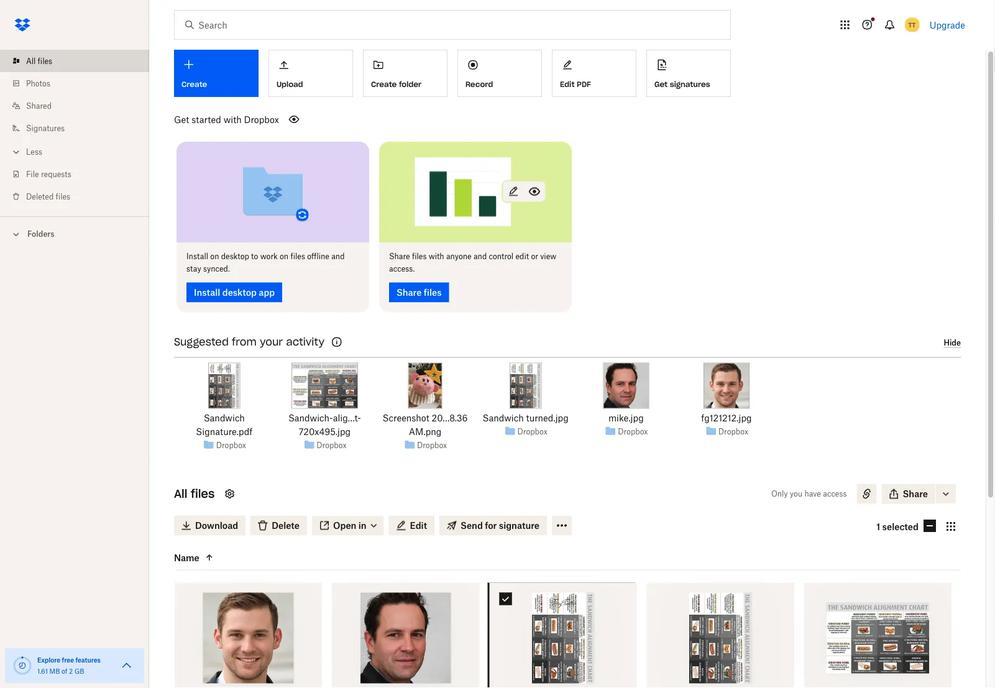 Task type: describe. For each thing, give the bounding box(es) containing it.
mike.jpg link
[[609, 411, 644, 425]]

control
[[489, 252, 514, 261]]

name
[[174, 552, 199, 563]]

dropbox link for fg121212.jpg
[[719, 425, 749, 438]]

dropbox link for screenshot 20…8.36 am.png
[[417, 439, 447, 451]]

fg121212.jpg
[[702, 413, 752, 423]]

file, fg121212.jpg row
[[175, 583, 322, 688]]

send for signature
[[461, 520, 540, 531]]

file requests link
[[10, 163, 149, 185]]

dropbox link for sandwich-alig…t- 720x495.jpg
[[317, 439, 347, 451]]

files left folder settings icon
[[191, 487, 215, 501]]

screenshot 20…8.36 am.png link
[[380, 411, 470, 439]]

dropbox for mike.jpg
[[618, 427, 648, 436]]

pdf
[[577, 79, 591, 89]]

features
[[75, 656, 101, 664]]

suggested
[[174, 336, 229, 349]]

with for started
[[224, 114, 242, 125]]

or
[[531, 252, 538, 261]]

of
[[62, 667, 67, 675]]

photos
[[26, 79, 50, 88]]

install desktop app button
[[187, 283, 282, 303]]

get for get started with dropbox
[[174, 114, 189, 125]]

work
[[260, 252, 278, 261]]

screenshot
[[383, 413, 430, 423]]

mb
[[50, 667, 60, 675]]

sandwich signature.pdf link
[[179, 411, 269, 439]]

turned.jpg
[[526, 413, 569, 423]]

record
[[466, 79, 493, 89]]

share for share files
[[397, 287, 422, 298]]

record button
[[458, 50, 542, 97]]

all files link
[[10, 50, 149, 72]]

file, sandwich turned.jpg row
[[647, 583, 794, 688]]

all files list item
[[0, 50, 149, 72]]

download
[[195, 520, 238, 531]]

stay
[[187, 264, 201, 274]]

get signatures button
[[647, 50, 731, 97]]

install for install desktop app
[[194, 287, 220, 298]]

alig…t-
[[333, 413, 361, 423]]

1 horizontal spatial all files
[[174, 487, 215, 501]]

create folder button
[[363, 50, 448, 97]]

shared
[[26, 101, 52, 110]]

sandwich signature.pdf
[[196, 413, 253, 437]]

folder
[[399, 79, 422, 89]]

file, sandwich signature.pdf row
[[490, 583, 637, 688]]

dropbox for sandwich turned.jpg
[[518, 427, 548, 436]]

screenshot 20…8.36 am.png
[[383, 413, 468, 437]]

only
[[772, 489, 788, 499]]

tt
[[909, 21, 916, 29]]

and inside install on desktop to work on files offline and stay synced.
[[332, 252, 345, 261]]

activity
[[286, 336, 325, 349]]

synced.
[[203, 264, 230, 274]]

access
[[823, 489, 847, 499]]

/screenshot 2023-08-18 at 9.48.36 am.png image
[[408, 363, 442, 409]]

20…8.36
[[432, 413, 468, 423]]

file requests
[[26, 169, 71, 179]]

open
[[333, 520, 356, 531]]

dropbox link for sandwich turned.jpg
[[518, 425, 548, 438]]

to
[[251, 252, 258, 261]]

Search in folder "Dropbox" text field
[[198, 18, 705, 32]]

/sandwich turned.jpg image
[[510, 363, 542, 409]]

with for files
[[429, 252, 444, 261]]

720x495.jpg
[[299, 427, 351, 437]]

create button
[[174, 50, 259, 97]]

gb
[[75, 667, 84, 675]]

delete button
[[251, 516, 307, 536]]

desktop inside install on desktop to work on files offline and stay synced.
[[221, 252, 249, 261]]

edit for edit
[[410, 520, 427, 531]]

dropbox link for mike.jpg
[[618, 425, 648, 438]]

quota usage element
[[12, 656, 32, 676]]

delete
[[272, 520, 300, 531]]

/sandwich signature.pdf image
[[208, 363, 240, 409]]

1 selected
[[877, 521, 919, 532]]

sandwich for sandwich turned.jpg
[[483, 413, 524, 423]]

upgrade link
[[930, 20, 966, 30]]

share button
[[882, 484, 936, 504]]

sandwich-
[[288, 413, 333, 423]]

1 vertical spatial all
[[174, 487, 187, 501]]

files right the deleted
[[56, 192, 70, 201]]

view
[[540, 252, 557, 261]]

folders button
[[0, 224, 149, 243]]

/sandwich alignment chart 720x495.jpg image
[[292, 363, 358, 409]]

photos link
[[10, 72, 149, 95]]

deleted
[[26, 192, 54, 201]]

sandwich for sandwich signature.pdf
[[204, 413, 245, 423]]

free
[[62, 656, 74, 664]]

signatures
[[670, 79, 710, 89]]

deleted files link
[[10, 185, 149, 208]]

file
[[26, 169, 39, 179]]

share files with anyone and control edit or view access.
[[389, 252, 557, 274]]

files inside install on desktop to work on files offline and stay synced.
[[291, 252, 305, 261]]

app
[[259, 287, 275, 298]]

create folder
[[371, 79, 422, 89]]

open in
[[333, 520, 367, 531]]

install for install on desktop to work on files offline and stay synced.
[[187, 252, 208, 261]]

folders
[[27, 229, 54, 239]]

edit for edit pdf
[[560, 79, 575, 89]]

suggested from your activity
[[174, 336, 325, 349]]

dropbox for screenshot 20…8.36 am.png
[[417, 441, 447, 450]]

share for share files with anyone and control edit or view access.
[[389, 252, 410, 261]]

2
[[69, 667, 73, 675]]



Task type: vqa. For each thing, say whether or not it's contained in the screenshot.
Get signatures BUTTON
yes



Task type: locate. For each thing, give the bounding box(es) containing it.
open in button
[[312, 516, 384, 536]]

1 vertical spatial all files
[[174, 487, 215, 501]]

on up synced.
[[210, 252, 219, 261]]

all up the photos
[[26, 56, 36, 66]]

files inside share files with anyone and control edit or view access.
[[412, 252, 427, 261]]

all inside list item
[[26, 56, 36, 66]]

dropbox down am.png
[[417, 441, 447, 450]]

0 vertical spatial share
[[389, 252, 410, 261]]

create for create folder
[[371, 79, 397, 89]]

files
[[38, 56, 52, 66], [56, 192, 70, 201], [291, 252, 305, 261], [412, 252, 427, 261], [424, 287, 442, 298], [191, 487, 215, 501]]

dropbox link down am.png
[[417, 439, 447, 451]]

dropbox down the fg121212.jpg link
[[719, 427, 749, 436]]

signatures link
[[10, 117, 149, 139]]

files up the photos
[[38, 56, 52, 66]]

deleted files
[[26, 192, 70, 201]]

0 horizontal spatial create
[[182, 80, 207, 89]]

sandwich
[[204, 413, 245, 423], [483, 413, 524, 423]]

2 sandwich from the left
[[483, 413, 524, 423]]

2 and from the left
[[474, 252, 487, 261]]

0 horizontal spatial and
[[332, 252, 345, 261]]

0 horizontal spatial on
[[210, 252, 219, 261]]

share up "selected"
[[903, 489, 928, 499]]

get started with dropbox
[[174, 114, 279, 125]]

install down synced.
[[194, 287, 220, 298]]

selected
[[883, 521, 919, 532]]

create left folder
[[371, 79, 397, 89]]

dropbox for sandwich signature.pdf
[[216, 441, 246, 450]]

0 horizontal spatial with
[[224, 114, 242, 125]]

upload
[[277, 79, 303, 89]]

and inside share files with anyone and control edit or view access.
[[474, 252, 487, 261]]

and right offline
[[332, 252, 345, 261]]

1 and from the left
[[332, 252, 345, 261]]

1.61
[[37, 667, 48, 675]]

tt button
[[903, 15, 922, 35]]

signatures
[[26, 123, 65, 133]]

/fg121212.jpg image
[[704, 363, 750, 409]]

less
[[26, 147, 42, 156]]

only you have access
[[772, 489, 847, 499]]

install on desktop to work on files offline and stay synced.
[[187, 252, 345, 274]]

1 horizontal spatial with
[[429, 252, 444, 261]]

have
[[805, 489, 821, 499]]

dropbox down mike.jpg link
[[618, 427, 648, 436]]

dropbox
[[244, 114, 279, 125], [518, 427, 548, 436], [618, 427, 648, 436], [719, 427, 749, 436], [216, 441, 246, 450], [317, 441, 347, 450], [417, 441, 447, 450]]

sandwich down /sandwich turned.jpg image on the right bottom
[[483, 413, 524, 423]]

share files button
[[389, 283, 449, 303]]

offline
[[307, 252, 329, 261]]

dropbox link down "sandwich turned.jpg"
[[518, 425, 548, 438]]

all files inside all files link
[[26, 56, 52, 66]]

with left the anyone
[[429, 252, 444, 261]]

1
[[877, 521, 881, 532]]

share files
[[397, 287, 442, 298]]

dropbox link down mike.jpg link
[[618, 425, 648, 438]]

hide
[[944, 338, 961, 347]]

1 horizontal spatial on
[[280, 252, 289, 261]]

0 horizontal spatial edit
[[410, 520, 427, 531]]

share inside share files with anyone and control edit or view access.
[[389, 252, 410, 261]]

list
[[0, 42, 149, 216]]

and
[[332, 252, 345, 261], [474, 252, 487, 261]]

less image
[[10, 146, 22, 158]]

1 horizontal spatial all
[[174, 487, 187, 501]]

sandwich-alig…t- 720x495.jpg link
[[280, 411, 370, 439]]

mike.jpg
[[609, 413, 644, 423]]

/mike.jpg image
[[603, 363, 649, 409]]

fg121212.jpg link
[[702, 411, 752, 425]]

dropbox link for sandwich signature.pdf
[[216, 439, 246, 451]]

0 vertical spatial all
[[26, 56, 36, 66]]

files down share files with anyone and control edit or view access.
[[424, 287, 442, 298]]

access.
[[389, 264, 415, 274]]

0 vertical spatial get
[[655, 79, 668, 89]]

1 horizontal spatial create
[[371, 79, 397, 89]]

signature
[[499, 520, 540, 531]]

0 vertical spatial edit
[[560, 79, 575, 89]]

edit pdf
[[560, 79, 591, 89]]

started
[[192, 114, 221, 125]]

2 on from the left
[[280, 252, 289, 261]]

edit inside button
[[410, 520, 427, 531]]

get for get signatures
[[655, 79, 668, 89]]

0 horizontal spatial sandwich
[[204, 413, 245, 423]]

sandwich inside "sandwich signature.pdf"
[[204, 413, 245, 423]]

files left offline
[[291, 252, 305, 261]]

1 vertical spatial with
[[429, 252, 444, 261]]

dropbox down "sandwich turned.jpg"
[[518, 427, 548, 436]]

install inside install on desktop to work on files offline and stay synced.
[[187, 252, 208, 261]]

from
[[232, 336, 257, 349]]

edit pdf button
[[552, 50, 637, 97]]

create
[[371, 79, 397, 89], [182, 80, 207, 89]]

dropbox down 720x495.jpg
[[317, 441, 347, 450]]

create inside create popup button
[[182, 80, 207, 89]]

share inside button
[[397, 287, 422, 298]]

files inside list item
[[38, 56, 52, 66]]

send for signature button
[[440, 516, 547, 536]]

sandwich turned.jpg link
[[483, 411, 569, 425]]

1 horizontal spatial sandwich
[[483, 413, 524, 423]]

upload button
[[269, 50, 353, 97]]

files inside button
[[424, 287, 442, 298]]

am.png
[[409, 427, 442, 437]]

share inside 'button'
[[903, 489, 928, 499]]

files up access. at the top left
[[412, 252, 427, 261]]

1 vertical spatial get
[[174, 114, 189, 125]]

create inside button
[[371, 79, 397, 89]]

1 on from the left
[[210, 252, 219, 261]]

dropbox down upload
[[244, 114, 279, 125]]

and left control
[[474, 252, 487, 261]]

install up stay
[[187, 252, 208, 261]]

dropbox link down signature.pdf
[[216, 439, 246, 451]]

get left signatures
[[655, 79, 668, 89]]

dropbox for fg121212.jpg
[[719, 427, 749, 436]]

edit left send
[[410, 520, 427, 531]]

get
[[655, 79, 668, 89], [174, 114, 189, 125]]

1 horizontal spatial edit
[[560, 79, 575, 89]]

shared link
[[10, 95, 149, 117]]

0 horizontal spatial all files
[[26, 56, 52, 66]]

dropbox link down 720x495.jpg
[[317, 439, 347, 451]]

edit
[[516, 252, 529, 261]]

sandwich turned.jpg
[[483, 413, 569, 423]]

hide button
[[944, 338, 961, 348]]

anyone
[[446, 252, 472, 261]]

dropbox for sandwich-alig…t- 720x495.jpg
[[317, 441, 347, 450]]

1 vertical spatial share
[[397, 287, 422, 298]]

edit inside button
[[560, 79, 575, 89]]

file, sandwich-alignment-chart-720x495.jpg row
[[804, 583, 952, 688]]

edit button
[[389, 516, 435, 536]]

0 horizontal spatial all
[[26, 56, 36, 66]]

with inside share files with anyone and control edit or view access.
[[429, 252, 444, 261]]

folder settings image
[[222, 487, 237, 501]]

desktop left the to at the top left
[[221, 252, 249, 261]]

desktop left app in the top of the page
[[222, 287, 257, 298]]

with right started
[[224, 114, 242, 125]]

file, mike.jpg row
[[332, 583, 480, 688]]

explore free features 1.61 mb of 2 gb
[[37, 656, 101, 675]]

1 vertical spatial desktop
[[222, 287, 257, 298]]

0 vertical spatial install
[[187, 252, 208, 261]]

you
[[790, 489, 803, 499]]

2 vertical spatial share
[[903, 489, 928, 499]]

install inside button
[[194, 287, 220, 298]]

signature.pdf
[[196, 427, 253, 437]]

dropbox down signature.pdf
[[216, 441, 246, 450]]

all files up the photos
[[26, 56, 52, 66]]

explore
[[37, 656, 60, 664]]

your
[[260, 336, 283, 349]]

get signatures
[[655, 79, 710, 89]]

all files left folder settings icon
[[174, 487, 215, 501]]

1 vertical spatial edit
[[410, 520, 427, 531]]

all up download button
[[174, 487, 187, 501]]

0 vertical spatial with
[[224, 114, 242, 125]]

upgrade
[[930, 20, 966, 30]]

on right work
[[280, 252, 289, 261]]

sandwich up signature.pdf
[[204, 413, 245, 423]]

install desktop app
[[194, 287, 275, 298]]

all files
[[26, 56, 52, 66], [174, 487, 215, 501]]

sandwich-alig…t- 720x495.jpg
[[288, 413, 361, 437]]

0 vertical spatial desktop
[[221, 252, 249, 261]]

name button
[[174, 550, 279, 565]]

1 vertical spatial install
[[194, 287, 220, 298]]

in
[[359, 520, 367, 531]]

install
[[187, 252, 208, 261], [194, 287, 220, 298]]

create up started
[[182, 80, 207, 89]]

create for create
[[182, 80, 207, 89]]

for
[[485, 520, 497, 531]]

get inside button
[[655, 79, 668, 89]]

1 horizontal spatial get
[[655, 79, 668, 89]]

dropbox link down the fg121212.jpg link
[[719, 425, 749, 438]]

1 horizontal spatial and
[[474, 252, 487, 261]]

desktop inside button
[[222, 287, 257, 298]]

0 vertical spatial all files
[[26, 56, 52, 66]]

dropbox image
[[10, 12, 35, 37]]

share up access. at the top left
[[389, 252, 410, 261]]

0 horizontal spatial get
[[174, 114, 189, 125]]

share down access. at the top left
[[397, 287, 422, 298]]

edit left the pdf
[[560, 79, 575, 89]]

download button
[[174, 516, 246, 536]]

get left started
[[174, 114, 189, 125]]

1 sandwich from the left
[[204, 413, 245, 423]]

list containing all files
[[0, 42, 149, 216]]

desktop
[[221, 252, 249, 261], [222, 287, 257, 298]]

on
[[210, 252, 219, 261], [280, 252, 289, 261]]



